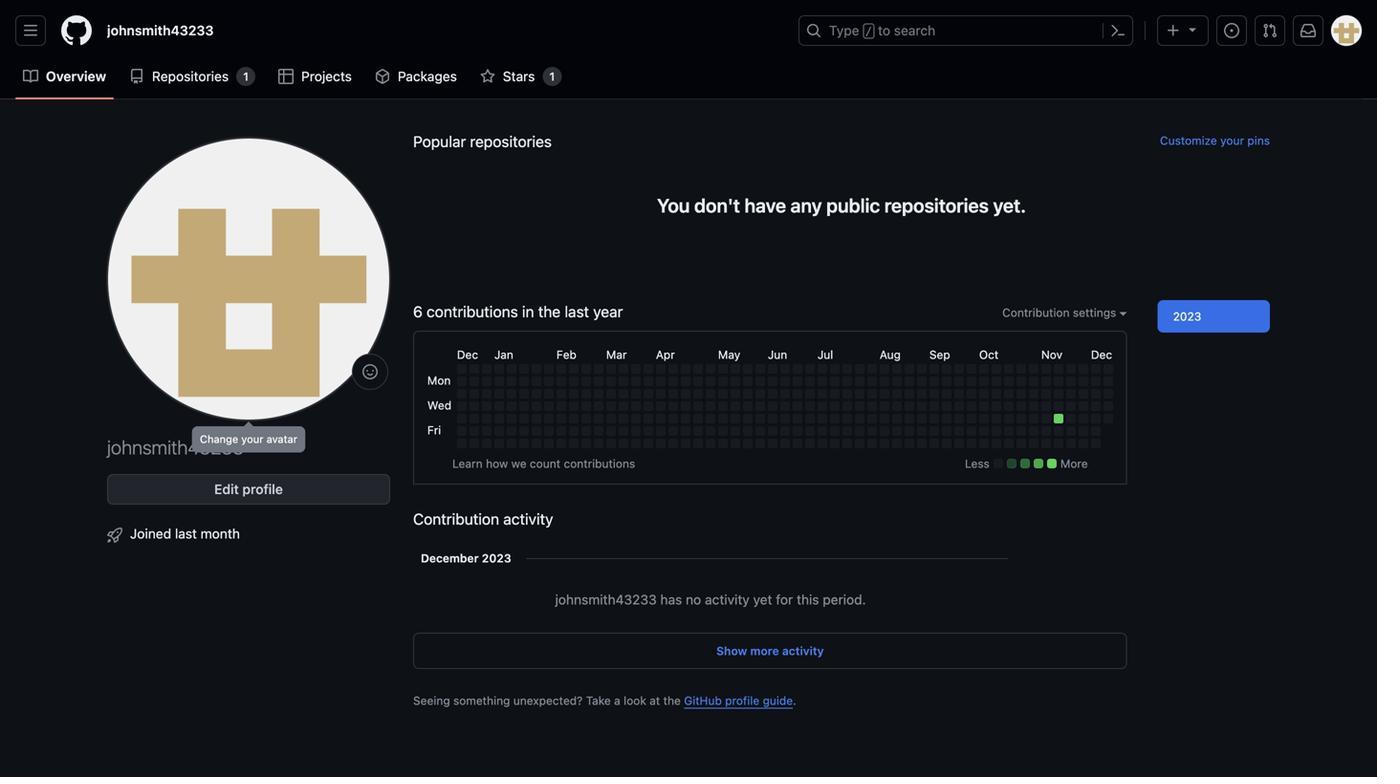 Task type: describe. For each thing, give the bounding box(es) containing it.
nov
[[1042, 348, 1063, 362]]

0 vertical spatial last
[[565, 303, 589, 321]]

a
[[614, 695, 621, 708]]

yet.
[[994, 194, 1026, 217]]

grid containing dec
[[425, 343, 1116, 452]]

customize your pins
[[1161, 134, 1271, 147]]

yet
[[754, 592, 773, 608]]

/
[[866, 25, 872, 38]]

to
[[878, 22, 891, 38]]

seeing something unexpected? take a look at the github profile guide .
[[413, 695, 797, 708]]

look
[[624, 695, 647, 708]]

for
[[776, 592, 793, 608]]

edit profile
[[214, 482, 283, 498]]

we
[[512, 457, 527, 471]]

overview
[[46, 68, 106, 84]]

apr
[[656, 348, 675, 362]]

packages link
[[367, 62, 465, 91]]

less
[[965, 457, 990, 471]]

pins
[[1248, 134, 1271, 147]]

type
[[830, 22, 860, 38]]

something
[[454, 695, 510, 708]]

jan
[[494, 348, 514, 362]]

feb
[[557, 348, 577, 362]]

plus image
[[1166, 23, 1182, 38]]

joined
[[130, 526, 171, 542]]

take
[[586, 695, 611, 708]]

count
[[530, 457, 561, 471]]

notifications image
[[1301, 23, 1316, 38]]

star image
[[480, 69, 495, 84]]

book image
[[23, 69, 38, 84]]

1 for stars
[[550, 70, 555, 83]]

show more activity button
[[413, 633, 1128, 670]]

1 vertical spatial activity
[[705, 592, 750, 608]]

1 vertical spatial 2023
[[482, 552, 512, 565]]

triangle down image
[[1185, 22, 1201, 37]]

month
[[201, 526, 240, 542]]

mon
[[428, 374, 451, 387]]

1 dec from the left
[[457, 348, 478, 362]]

stars
[[503, 68, 535, 84]]

no
[[686, 592, 702, 608]]

2 dec from the left
[[1091, 348, 1113, 362]]

wed
[[428, 399, 452, 412]]

0 horizontal spatial repositories
[[470, 133, 552, 151]]

0 vertical spatial johnsmith43233
[[107, 22, 214, 38]]

johnsmith43233 has no activity           yet for this period.
[[555, 592, 866, 608]]

customize
[[1161, 134, 1218, 147]]

6       contributions         in the last year
[[413, 303, 623, 321]]

1 vertical spatial johnsmith43233
[[107, 436, 244, 459]]

december 2023
[[421, 552, 512, 565]]

show more activity
[[717, 645, 824, 658]]

more
[[751, 645, 779, 658]]

overview link
[[15, 62, 114, 91]]

2 vertical spatial johnsmith43233
[[555, 592, 657, 608]]

this
[[797, 592, 819, 608]]

issue opened image
[[1225, 23, 1240, 38]]

change your avatar image
[[107, 138, 390, 421]]

github
[[684, 695, 722, 708]]

repo image
[[129, 69, 144, 84]]

how
[[486, 457, 508, 471]]

unexpected?
[[514, 695, 583, 708]]

any
[[791, 194, 822, 217]]

edit profile button
[[107, 475, 390, 505]]

contribution activity
[[413, 510, 554, 529]]

mar
[[606, 348, 627, 362]]

popular repositories
[[413, 133, 552, 151]]

smiley image
[[363, 365, 378, 380]]

repositories
[[152, 68, 229, 84]]

settings
[[1073, 306, 1117, 320]]

more
[[1061, 457, 1088, 471]]

activity inside show more activity button
[[782, 645, 824, 658]]



Task type: vqa. For each thing, say whether or not it's contained in the screenshot.
'walletnotify.py' ,'s ,
no



Task type: locate. For each thing, give the bounding box(es) containing it.
2023 right settings at the top
[[1174, 310, 1202, 323]]

1 horizontal spatial dec
[[1091, 348, 1113, 362]]

contributions up jan
[[427, 303, 518, 321]]

1 vertical spatial profile
[[725, 695, 760, 708]]

jul
[[818, 348, 834, 362]]

2023 down contribution activity
[[482, 552, 512, 565]]

contribution settings
[[1003, 306, 1120, 320]]

search
[[894, 22, 936, 38]]

1 for repositories
[[243, 70, 249, 83]]

you
[[657, 194, 690, 217]]

year
[[593, 303, 623, 321]]

1 vertical spatial contribution
[[413, 510, 499, 529]]

profile
[[242, 482, 283, 498], [725, 695, 760, 708]]

johnsmith43233 left has
[[555, 592, 657, 608]]

repositories left yet.
[[885, 194, 989, 217]]

2 1 from the left
[[550, 70, 555, 83]]

period.
[[823, 592, 866, 608]]

the
[[538, 303, 561, 321], [664, 695, 681, 708]]

contribution
[[1003, 306, 1070, 320], [413, 510, 499, 529]]

1 horizontal spatial 1
[[550, 70, 555, 83]]

contribution up december
[[413, 510, 499, 529]]

contribution up the nov in the top right of the page
[[1003, 306, 1070, 320]]

1 1 from the left
[[243, 70, 249, 83]]

0 horizontal spatial contributions
[[427, 303, 518, 321]]

0 vertical spatial 2023
[[1174, 310, 1202, 323]]

1 vertical spatial the
[[664, 695, 681, 708]]

1 horizontal spatial repositories
[[885, 194, 989, 217]]

1 horizontal spatial contribution
[[1003, 306, 1070, 320]]

at
[[650, 695, 660, 708]]

1 left table icon
[[243, 70, 249, 83]]

2023
[[1174, 310, 1202, 323], [482, 552, 512, 565]]

activity down we
[[503, 510, 554, 529]]

the right in
[[538, 303, 561, 321]]

may
[[718, 348, 741, 362]]

1
[[243, 70, 249, 83], [550, 70, 555, 83]]

0 horizontal spatial last
[[175, 526, 197, 542]]

december
[[421, 552, 479, 565]]

profile right edit
[[242, 482, 283, 498]]

0 horizontal spatial contribution
[[413, 510, 499, 529]]

contribution inside popup button
[[1003, 306, 1070, 320]]

cell
[[457, 365, 467, 374], [470, 365, 479, 374], [482, 365, 492, 374], [494, 365, 504, 374], [507, 365, 516, 374], [519, 365, 529, 374], [532, 365, 541, 374], [544, 365, 554, 374], [557, 365, 566, 374], [569, 365, 579, 374], [582, 365, 591, 374], [594, 365, 604, 374], [606, 365, 616, 374], [619, 365, 628, 374], [631, 365, 641, 374], [644, 365, 653, 374], [656, 365, 666, 374], [669, 365, 678, 374], [681, 365, 691, 374], [693, 365, 703, 374], [706, 365, 715, 374], [718, 365, 728, 374], [731, 365, 740, 374], [743, 365, 753, 374], [756, 365, 765, 374], [768, 365, 778, 374], [781, 365, 790, 374], [793, 365, 803, 374], [805, 365, 815, 374], [818, 365, 827, 374], [830, 365, 840, 374], [843, 365, 852, 374], [855, 365, 865, 374], [868, 365, 877, 374], [880, 365, 890, 374], [892, 365, 902, 374], [905, 365, 914, 374], [917, 365, 927, 374], [930, 365, 939, 374], [942, 365, 952, 374], [955, 365, 964, 374], [967, 365, 977, 374], [980, 365, 989, 374], [992, 365, 1002, 374], [1004, 365, 1014, 374], [1017, 365, 1026, 374], [1029, 365, 1039, 374], [1042, 365, 1051, 374], [1054, 365, 1064, 374], [1067, 365, 1076, 374], [1079, 365, 1089, 374], [1091, 365, 1101, 374], [1104, 365, 1113, 374], [457, 377, 467, 387], [470, 377, 479, 387], [482, 377, 492, 387], [494, 377, 504, 387], [507, 377, 516, 387], [519, 377, 529, 387], [532, 377, 541, 387], [544, 377, 554, 387], [557, 377, 566, 387], [569, 377, 579, 387], [582, 377, 591, 387], [594, 377, 604, 387], [606, 377, 616, 387], [619, 377, 628, 387], [631, 377, 641, 387], [644, 377, 653, 387], [656, 377, 666, 387], [669, 377, 678, 387], [681, 377, 691, 387], [693, 377, 703, 387], [706, 377, 715, 387], [718, 377, 728, 387], [731, 377, 740, 387], [743, 377, 753, 387], [756, 377, 765, 387], [768, 377, 778, 387], [781, 377, 790, 387], [793, 377, 803, 387], [805, 377, 815, 387], [818, 377, 827, 387], [830, 377, 840, 387], [843, 377, 852, 387], [855, 377, 865, 387], [868, 377, 877, 387], [880, 377, 890, 387], [892, 377, 902, 387], [905, 377, 914, 387], [917, 377, 927, 387], [930, 377, 939, 387], [942, 377, 952, 387], [955, 377, 964, 387], [967, 377, 977, 387], [980, 377, 989, 387], [992, 377, 1002, 387], [1004, 377, 1014, 387], [1017, 377, 1026, 387], [1029, 377, 1039, 387], [1042, 377, 1051, 387], [1054, 377, 1064, 387], [1067, 377, 1076, 387], [1079, 377, 1089, 387], [1091, 377, 1101, 387], [1104, 377, 1113, 387], [457, 389, 467, 399], [482, 389, 492, 399], [494, 389, 504, 399], [507, 389, 516, 399], [519, 389, 529, 399], [532, 389, 541, 399], [544, 389, 554, 399], [557, 389, 566, 399], [582, 389, 591, 399], [594, 389, 604, 399], [606, 389, 616, 399], [619, 389, 628, 399], [631, 389, 641, 399], [644, 389, 653, 399], [656, 389, 666, 399], [681, 389, 691, 399], [693, 389, 703, 399], [706, 389, 715, 399], [718, 389, 728, 399], [731, 389, 740, 399], [743, 389, 753, 399], [756, 389, 765, 399], [781, 389, 790, 399], [793, 389, 803, 399], [805, 389, 815, 399], [818, 389, 827, 399], [830, 389, 840, 399], [843, 389, 852, 399], [855, 389, 865, 399], [880, 389, 890, 399], [892, 389, 902, 399], [905, 389, 914, 399], [917, 389, 927, 399], [930, 389, 939, 399], [942, 389, 952, 399], [955, 389, 964, 399], [980, 389, 989, 399], [992, 389, 1002, 399], [1004, 389, 1014, 399], [1017, 389, 1026, 399], [1029, 389, 1039, 399], [1042, 389, 1051, 399], [1054, 389, 1064, 399], [1079, 389, 1089, 399], [1091, 389, 1101, 399], [1104, 389, 1113, 399], [457, 402, 467, 411], [470, 402, 479, 411], [482, 402, 492, 411], [494, 402, 504, 411], [507, 402, 516, 411], [519, 402, 529, 411], [532, 402, 541, 411], [544, 402, 554, 411], [557, 402, 566, 411], [569, 402, 579, 411], [582, 402, 591, 411], [594, 402, 604, 411], [606, 402, 616, 411], [619, 402, 628, 411], [631, 402, 641, 411], [644, 402, 653, 411], [656, 402, 666, 411], [669, 402, 678, 411], [681, 402, 691, 411], [693, 402, 703, 411], [706, 402, 715, 411], [718, 402, 728, 411], [731, 402, 740, 411], [743, 402, 753, 411], [756, 402, 765, 411], [768, 402, 778, 411], [781, 402, 790, 411], [793, 402, 803, 411], [805, 402, 815, 411], [818, 402, 827, 411], [830, 402, 840, 411], [843, 402, 852, 411], [855, 402, 865, 411], [868, 402, 877, 411], [880, 402, 890, 411], [892, 402, 902, 411], [905, 402, 914, 411], [917, 402, 927, 411], [930, 402, 939, 411], [942, 402, 952, 411], [955, 402, 964, 411], [967, 402, 977, 411], [980, 402, 989, 411], [992, 402, 1002, 411], [1004, 402, 1014, 411], [1017, 402, 1026, 411], [1029, 402, 1039, 411], [1042, 402, 1051, 411], [1054, 402, 1064, 411], [1067, 402, 1076, 411], [1079, 402, 1089, 411], [1091, 402, 1101, 411], [1104, 402, 1113, 411], [457, 414, 467, 424], [470, 414, 479, 424], [482, 414, 492, 424], [494, 414, 504, 424], [507, 414, 516, 424], [519, 414, 529, 424], [532, 414, 541, 424], [544, 414, 554, 424], [557, 414, 566, 424], [569, 414, 579, 424], [582, 414, 591, 424], [594, 414, 604, 424], [606, 414, 616, 424], [619, 414, 628, 424], [631, 414, 641, 424], [644, 414, 653, 424], [656, 414, 666, 424], [669, 414, 678, 424], [681, 414, 691, 424], [693, 414, 703, 424], [706, 414, 715, 424], [718, 414, 728, 424], [731, 414, 740, 424], [743, 414, 753, 424], [756, 414, 765, 424], [768, 414, 778, 424], [781, 414, 790, 424], [793, 414, 803, 424], [805, 414, 815, 424], [818, 414, 827, 424], [830, 414, 840, 424], [843, 414, 852, 424], [855, 414, 865, 424], [868, 414, 877, 424], [880, 414, 890, 424], [892, 414, 902, 424], [905, 414, 914, 424], [917, 414, 927, 424], [930, 414, 939, 424], [942, 414, 952, 424], [955, 414, 964, 424], [967, 414, 977, 424], [980, 414, 989, 424], [992, 414, 1002, 424], [1004, 414, 1014, 424], [1017, 414, 1026, 424], [1029, 414, 1039, 424], [1042, 414, 1051, 424], [1054, 414, 1064, 424], [1067, 414, 1076, 424], [1079, 414, 1089, 424], [1091, 414, 1101, 424], [1104, 414, 1113, 424], [457, 427, 467, 436], [470, 427, 479, 436], [482, 427, 492, 436], [494, 427, 504, 436], [507, 427, 516, 436], [519, 427, 529, 436], [532, 427, 541, 436], [544, 427, 554, 436], [557, 427, 566, 436], [569, 427, 579, 436], [582, 427, 591, 436], [594, 427, 604, 436], [606, 427, 616, 436], [619, 427, 628, 436], [631, 427, 641, 436], [644, 427, 653, 436], [656, 427, 666, 436], [669, 427, 678, 436], [681, 427, 691, 436], [693, 427, 703, 436], [706, 427, 715, 436], [718, 427, 728, 436], [731, 427, 740, 436], [743, 427, 753, 436], [756, 427, 765, 436], [768, 427, 778, 436], [781, 427, 790, 436], [793, 427, 803, 436], [805, 427, 815, 436], [818, 427, 827, 436], [830, 427, 840, 436], [843, 427, 852, 436], [855, 427, 865, 436], [868, 427, 877, 436], [880, 427, 890, 436], [892, 427, 902, 436], [905, 427, 914, 436], [917, 427, 927, 436], [930, 427, 939, 436], [942, 427, 952, 436], [955, 427, 964, 436], [967, 427, 977, 436], [980, 427, 989, 436], [992, 427, 1002, 436], [1004, 427, 1014, 436], [1017, 427, 1026, 436], [1029, 427, 1039, 436], [1042, 427, 1051, 436], [1054, 427, 1064, 436], [1067, 427, 1076, 436], [1079, 427, 1089, 436], [1091, 427, 1101, 436], [457, 439, 467, 449], [470, 439, 479, 449], [482, 439, 492, 449], [494, 439, 504, 449], [507, 439, 516, 449], [532, 439, 541, 449], [544, 439, 554, 449], [557, 439, 566, 449], [569, 439, 579, 449], [582, 439, 591, 449], [594, 439, 604, 449], [606, 439, 616, 449], [631, 439, 641, 449], [644, 439, 653, 449], [656, 439, 666, 449], [669, 439, 678, 449], [681, 439, 691, 449], [693, 439, 703, 449], [706, 439, 715, 449], [731, 439, 740, 449], [743, 439, 753, 449], [756, 439, 765, 449], [768, 439, 778, 449], [781, 439, 790, 449], [793, 439, 803, 449], [805, 439, 815, 449], [830, 439, 840, 449], [843, 439, 852, 449], [855, 439, 865, 449], [868, 439, 877, 449], [880, 439, 890, 449], [892, 439, 902, 449], [905, 439, 914, 449], [930, 439, 939, 449], [942, 439, 952, 449], [955, 439, 964, 449], [967, 439, 977, 449], [980, 439, 989, 449], [992, 439, 1002, 449], [1004, 439, 1014, 449], [1029, 439, 1039, 449], [1042, 439, 1051, 449], [1054, 439, 1064, 449], [1067, 439, 1076, 449], [1079, 439, 1089, 449], [1091, 439, 1101, 449]]

dec
[[457, 348, 478, 362], [1091, 348, 1113, 362]]

grid
[[425, 343, 1116, 452]]

github profile guide link
[[684, 695, 793, 708]]

projects
[[301, 68, 352, 84]]

dec down settings at the top
[[1091, 348, 1113, 362]]

in
[[522, 303, 534, 321]]

git pull request image
[[1263, 23, 1278, 38]]

last left month
[[175, 526, 197, 542]]

2 vertical spatial activity
[[782, 645, 824, 658]]

contribution for contribution settings
[[1003, 306, 1070, 320]]

oct
[[980, 348, 999, 362]]

learn how we count contributions
[[453, 457, 636, 471]]

activity right the more
[[782, 645, 824, 658]]

1 vertical spatial contributions
[[564, 457, 636, 471]]

activity right the no at the bottom
[[705, 592, 750, 608]]

projects link
[[271, 62, 360, 91]]

0 vertical spatial profile
[[242, 482, 283, 498]]

packages
[[398, 68, 457, 84]]

jun
[[768, 348, 788, 362]]

have
[[745, 194, 787, 217]]

0 horizontal spatial activity
[[503, 510, 554, 529]]

last
[[565, 303, 589, 321], [175, 526, 197, 542]]

popular
[[413, 133, 466, 151]]

profile left guide
[[725, 695, 760, 708]]

0 vertical spatial repositories
[[470, 133, 552, 151]]

johnsmith43233 up repo image
[[107, 22, 214, 38]]

profile inside button
[[242, 482, 283, 498]]

edit
[[214, 482, 239, 498]]

contributions
[[427, 303, 518, 321], [564, 457, 636, 471]]

you don't have any public repositories yet.
[[657, 194, 1026, 217]]

1 horizontal spatial profile
[[725, 695, 760, 708]]

command palette image
[[1111, 23, 1126, 38]]

johnsmith43233
[[107, 22, 214, 38], [107, 436, 244, 459], [555, 592, 657, 608]]

repositories down stars
[[470, 133, 552, 151]]

learn how we count contributions link
[[453, 457, 636, 471]]

homepage image
[[61, 15, 92, 46]]

aug
[[880, 348, 901, 362]]

1 vertical spatial last
[[175, 526, 197, 542]]

learn
[[453, 457, 483, 471]]

has
[[661, 592, 682, 608]]

table image
[[279, 69, 294, 84]]

2 horizontal spatial activity
[[782, 645, 824, 658]]

0 vertical spatial contribution
[[1003, 306, 1070, 320]]

contribution for contribution activity
[[413, 510, 499, 529]]

0 horizontal spatial the
[[538, 303, 561, 321]]

don't
[[695, 194, 740, 217]]

show
[[717, 645, 748, 658]]

last left year
[[565, 303, 589, 321]]

contribution settings button
[[1003, 304, 1128, 321]]

sep
[[930, 348, 951, 362]]

1 horizontal spatial the
[[664, 695, 681, 708]]

package image
[[375, 69, 390, 84]]

0 horizontal spatial dec
[[457, 348, 478, 362]]

1 horizontal spatial activity
[[705, 592, 750, 608]]

.
[[793, 695, 797, 708]]

rocket image
[[107, 528, 122, 543]]

0 horizontal spatial profile
[[242, 482, 283, 498]]

type / to search
[[830, 22, 936, 38]]

1 horizontal spatial last
[[565, 303, 589, 321]]

dec left jan
[[457, 348, 478, 362]]

activity
[[503, 510, 554, 529], [705, 592, 750, 608], [782, 645, 824, 658]]

joined last month
[[130, 526, 240, 542]]

1 vertical spatial repositories
[[885, 194, 989, 217]]

johnsmith43233 up edit
[[107, 436, 244, 459]]

public
[[827, 194, 880, 217]]

2023 link
[[1158, 300, 1271, 333]]

0 horizontal spatial 2023
[[482, 552, 512, 565]]

your
[[1221, 134, 1245, 147]]

fri
[[428, 424, 441, 437]]

guide
[[763, 695, 793, 708]]

johnsmith43233 link
[[100, 15, 221, 46]]

seeing
[[413, 695, 450, 708]]

0 horizontal spatial 1
[[243, 70, 249, 83]]

0 vertical spatial activity
[[503, 510, 554, 529]]

the right at on the bottom of the page
[[664, 695, 681, 708]]

6
[[413, 303, 423, 321]]

1 right stars
[[550, 70, 555, 83]]

repositories
[[470, 133, 552, 151], [885, 194, 989, 217]]

1 horizontal spatial 2023
[[1174, 310, 1202, 323]]

0 vertical spatial the
[[538, 303, 561, 321]]

1 horizontal spatial contributions
[[564, 457, 636, 471]]

contributions right count
[[564, 457, 636, 471]]

0 vertical spatial contributions
[[427, 303, 518, 321]]



